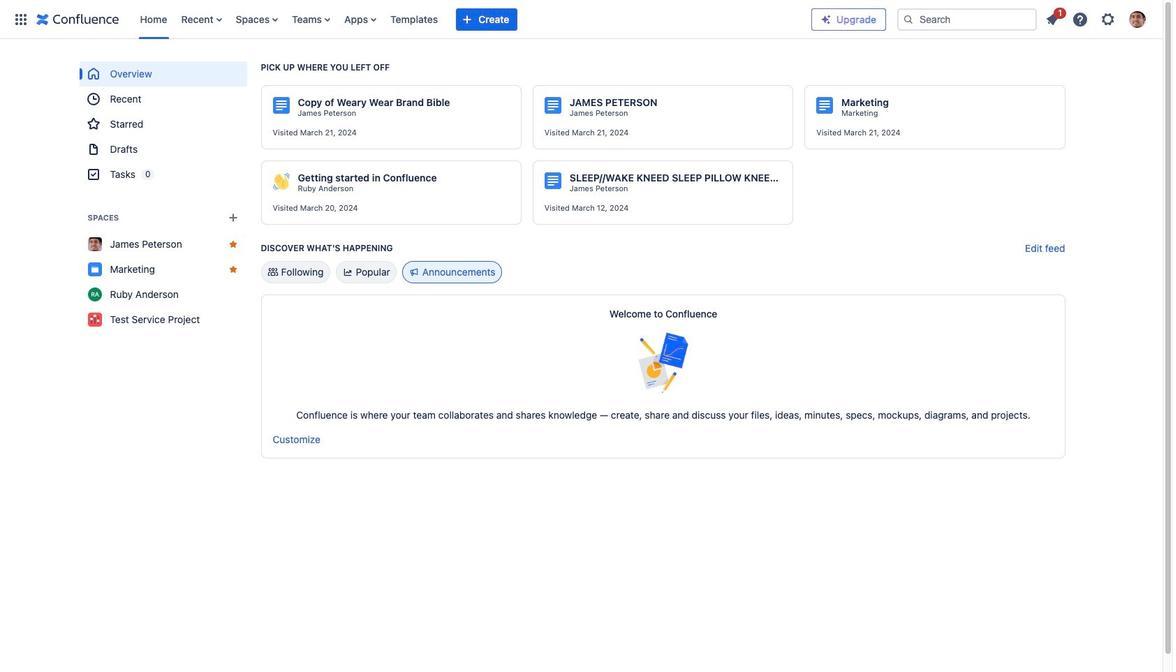Task type: describe. For each thing, give the bounding box(es) containing it.
your profile and preferences image
[[1129, 11, 1146, 28]]

global element
[[8, 0, 812, 39]]

create a space image
[[225, 210, 241, 226]]

appswitcher icon image
[[13, 11, 29, 28]]

list for appswitcher icon
[[133, 0, 812, 39]]

help icon image
[[1072, 11, 1089, 28]]

list item inside list
[[1040, 5, 1067, 30]]

2 unstar this space image from the top
[[227, 264, 239, 275]]

Search field
[[898, 8, 1037, 30]]

1 unstar this space image from the top
[[227, 239, 239, 250]]

premium image
[[821, 14, 832, 25]]

list for "premium" image
[[1040, 5, 1155, 32]]



Task type: vqa. For each thing, say whether or not it's contained in the screenshot.
'Copy link' "icon"
no



Task type: locate. For each thing, give the bounding box(es) containing it.
settings icon image
[[1100, 11, 1117, 28]]

None search field
[[898, 8, 1037, 30]]

1 vertical spatial unstar this space image
[[227, 264, 239, 275]]

1 horizontal spatial list
[[1040, 5, 1155, 32]]

:wave: image
[[273, 173, 290, 190], [273, 173, 290, 190]]

banner
[[0, 0, 1163, 39]]

list
[[133, 0, 812, 39], [1040, 5, 1155, 32]]

unstar this space image
[[227, 239, 239, 250], [227, 264, 239, 275]]

group
[[79, 61, 247, 187]]

0 vertical spatial unstar this space image
[[227, 239, 239, 250]]

confluence image
[[36, 11, 119, 28], [36, 11, 119, 28]]

list item
[[1040, 5, 1067, 30]]

search image
[[903, 14, 914, 25]]

0 horizontal spatial list
[[133, 0, 812, 39]]

notification icon image
[[1044, 11, 1061, 28]]



